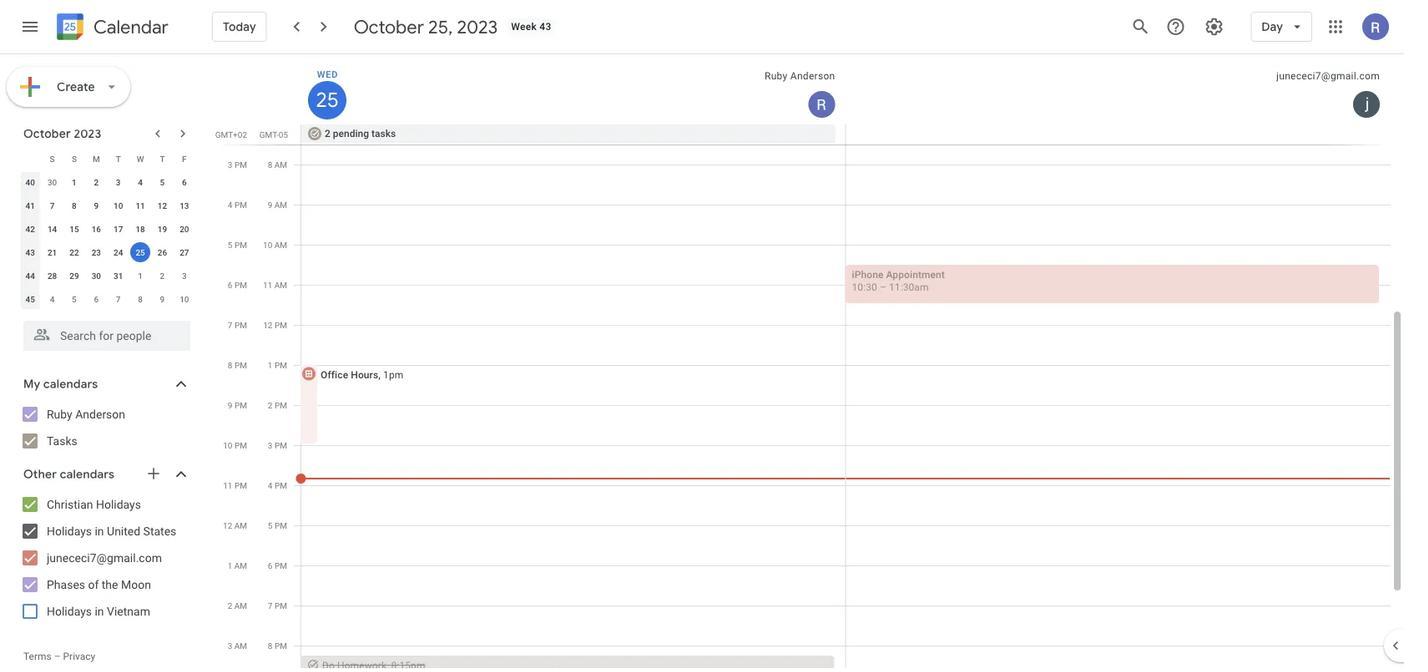 Task type: describe. For each thing, give the bounding box(es) containing it.
row containing 45
[[19, 287, 195, 311]]

18 element
[[130, 219, 150, 239]]

4 up 11 element
[[138, 177, 143, 187]]

29 element
[[64, 266, 84, 286]]

6 right 1 am
[[268, 560, 273, 571]]

row group inside october 2023 grid
[[19, 170, 195, 311]]

november 1 element
[[130, 266, 150, 286]]

calendar heading
[[90, 15, 169, 39]]

am for 1 am
[[234, 560, 247, 571]]

16 element
[[86, 219, 106, 239]]

8 right the "3 am"
[[268, 641, 273, 651]]

26 element
[[152, 242, 172, 262]]

4 right 11 pm
[[268, 480, 273, 490]]

the
[[102, 578, 118, 591]]

terms – privacy
[[23, 651, 95, 662]]

privacy
[[63, 651, 95, 662]]

26
[[158, 247, 167, 257]]

row containing 42
[[19, 217, 195, 241]]

2 s from the left
[[72, 154, 77, 164]]

m
[[93, 154, 100, 164]]

12 element
[[152, 195, 172, 216]]

pm right 1 am
[[275, 560, 287, 571]]

31 element
[[108, 266, 128, 286]]

11 for 11
[[136, 200, 145, 210]]

christian
[[47, 497, 93, 511]]

am for 11 am
[[275, 280, 287, 290]]

16
[[92, 224, 101, 234]]

junececi7@gmail.com inside other calendars "list"
[[47, 551, 162, 565]]

1 for the november 1 element on the left
[[138, 271, 143, 281]]

8 down gmt-
[[268, 160, 273, 170]]

wednesday, october 25, today element
[[308, 81, 347, 119]]

terms
[[23, 651, 52, 662]]

ruby anderson inside 25 column header
[[765, 70, 836, 82]]

october 2023
[[23, 126, 101, 141]]

my calendars
[[23, 377, 98, 392]]

9 for november 9 element in the left top of the page
[[160, 294, 165, 304]]

row containing 44
[[19, 264, 195, 287]]

8 right the november 7 element
[[138, 294, 143, 304]]

pm left 11 am
[[235, 280, 247, 290]]

0 horizontal spatial 6 pm
[[228, 280, 247, 290]]

october 25, 2023
[[354, 15, 498, 38]]

1 horizontal spatial 8 pm
[[268, 641, 287, 651]]

1pm
[[383, 369, 404, 380]]

settings menu image
[[1205, 17, 1225, 37]]

11 pm
[[223, 480, 247, 490]]

wed
[[317, 69, 338, 79]]

pm up 1 pm
[[275, 320, 287, 330]]

3 right november 2 element
[[182, 271, 187, 281]]

christian holidays
[[47, 497, 141, 511]]

12 for 12 pm
[[263, 320, 273, 330]]

28 element
[[42, 266, 62, 286]]

2 for 2 pm
[[268, 400, 273, 410]]

3 am
[[228, 641, 247, 651]]

0 horizontal spatial 5 pm
[[228, 240, 247, 250]]

november 6 element
[[86, 289, 106, 309]]

1 right "september 30" element
[[72, 177, 77, 187]]

10 for 10 pm
[[223, 440, 233, 450]]

7 right 41
[[50, 200, 55, 210]]

1 vertical spatial 2023
[[74, 126, 101, 141]]

6 inside november 6 element
[[94, 294, 99, 304]]

my calendars button
[[3, 371, 207, 398]]

pm right 11 pm
[[275, 480, 287, 490]]

4 right 13 element
[[228, 200, 233, 210]]

2 pending tasks row
[[294, 124, 1405, 145]]

gmt-05
[[260, 129, 288, 139]]

my calendars list
[[3, 401, 207, 454]]

united
[[107, 524, 140, 538]]

27 element
[[174, 242, 194, 262]]

23
[[92, 247, 101, 257]]

6 down f
[[182, 177, 187, 187]]

week
[[511, 21, 537, 33]]

tasks
[[372, 128, 396, 139]]

41
[[25, 200, 35, 210]]

office hours , 1pm
[[321, 369, 404, 380]]

3 down '2 am'
[[228, 641, 232, 651]]

13
[[180, 200, 189, 210]]

3 right 10 pm
[[268, 440, 273, 450]]

today button
[[212, 7, 267, 47]]

w
[[137, 154, 144, 164]]

add other calendars image
[[145, 465, 162, 482]]

november 10 element
[[174, 289, 194, 309]]

privacy link
[[63, 651, 95, 662]]

9 am
[[268, 200, 287, 210]]

25 inside cell
[[136, 247, 145, 257]]

holidays in vietnam
[[47, 604, 150, 618]]

43 inside row
[[25, 247, 35, 257]]

10 pm
[[223, 440, 247, 450]]

row containing 41
[[19, 194, 195, 217]]

27
[[180, 247, 189, 257]]

10 am
[[263, 240, 287, 250]]

create
[[57, 79, 95, 94]]

11 for 11 pm
[[223, 480, 233, 490]]

0 vertical spatial 3 pm
[[228, 160, 247, 170]]

2 t from the left
[[160, 154, 165, 164]]

anderson inside 25 column header
[[791, 70, 836, 82]]

create button
[[7, 67, 130, 107]]

8 up 9 pm
[[228, 360, 233, 370]]

15
[[70, 224, 79, 234]]

3 down the gmt+02
[[228, 160, 233, 170]]

11:30am
[[890, 281, 929, 293]]

14 element
[[42, 219, 62, 239]]

24 element
[[108, 242, 128, 262]]

1 horizontal spatial 5 pm
[[268, 520, 287, 530]]

0 horizontal spatial 4 pm
[[228, 200, 247, 210]]

30 for "september 30" element
[[48, 177, 57, 187]]

phases of the moon
[[47, 578, 151, 591]]

1 pm
[[268, 360, 287, 370]]

my
[[23, 377, 40, 392]]

11 for 11 am
[[263, 280, 273, 290]]

25 column header
[[302, 54, 847, 124]]

15 element
[[64, 219, 84, 239]]

october for october 25, 2023
[[354, 15, 424, 38]]

am for 8 am
[[275, 160, 287, 170]]

other
[[23, 467, 57, 482]]

wed 25
[[315, 69, 338, 113]]

states
[[143, 524, 177, 538]]

10 element
[[108, 195, 128, 216]]

pm left 9 am
[[235, 200, 247, 210]]

pm up 2 pm
[[275, 360, 287, 370]]

4 left november 5 'element'
[[50, 294, 55, 304]]

9 pm
[[228, 400, 247, 410]]

row containing 43
[[19, 241, 195, 264]]

Search for people text field
[[33, 321, 180, 351]]

1 vertical spatial 6 pm
[[268, 560, 287, 571]]

21
[[48, 247, 57, 257]]

iphone appointment 10:30 – 11:30am
[[852, 269, 946, 293]]

2 for 2 am
[[228, 601, 232, 611]]

,
[[379, 369, 381, 380]]

other calendars
[[23, 467, 115, 482]]

22 element
[[64, 242, 84, 262]]

gmt+02
[[215, 129, 247, 139]]

pm left the 12 pm
[[235, 320, 247, 330]]

28
[[48, 271, 57, 281]]

pm right the "3 am"
[[275, 641, 287, 651]]

vietnam
[[107, 604, 150, 618]]

pm left 2 pm
[[235, 400, 247, 410]]

pm down 10 pm
[[235, 480, 247, 490]]

12 am
[[223, 520, 247, 530]]

0 vertical spatial 8 pm
[[228, 360, 247, 370]]

5 inside november 5 'element'
[[72, 294, 77, 304]]

2 down 'm'
[[94, 177, 99, 187]]

office
[[321, 369, 348, 380]]

november 9 element
[[152, 289, 172, 309]]

november 4 element
[[42, 289, 62, 309]]

september 30 element
[[42, 172, 62, 192]]

10 for 10 element at the top of the page
[[114, 200, 123, 210]]

calendars for other calendars
[[60, 467, 115, 482]]

1 am
[[228, 560, 247, 571]]

am for 10 am
[[275, 240, 287, 250]]

7 right '2 am'
[[268, 601, 273, 611]]

gmt-
[[260, 129, 279, 139]]



Task type: vqa. For each thing, say whether or not it's contained in the screenshot.


Task type: locate. For each thing, give the bounding box(es) containing it.
6 pm right 1 am
[[268, 560, 287, 571]]

19
[[158, 224, 167, 234]]

0 horizontal spatial anderson
[[75, 407, 125, 421]]

1 horizontal spatial 12
[[223, 520, 232, 530]]

10 left 11 element
[[114, 200, 123, 210]]

1 vertical spatial ruby
[[47, 407, 72, 421]]

0 vertical spatial 2023
[[457, 15, 498, 38]]

1 vertical spatial in
[[95, 604, 104, 618]]

row containing s
[[19, 147, 195, 170]]

1 horizontal spatial october
[[354, 15, 424, 38]]

45
[[25, 294, 35, 304]]

9
[[268, 200, 273, 210], [94, 200, 99, 210], [160, 294, 165, 304], [228, 400, 233, 410]]

1 horizontal spatial 25
[[315, 87, 338, 113]]

20
[[180, 224, 189, 234]]

october
[[354, 15, 424, 38], [23, 126, 71, 141]]

– inside iphone appointment 10:30 – 11:30am
[[880, 281, 887, 293]]

am down 9 am
[[275, 240, 287, 250]]

0 vertical spatial holidays
[[96, 497, 141, 511]]

t
[[116, 154, 121, 164], [160, 154, 165, 164]]

row
[[19, 147, 195, 170], [19, 170, 195, 194], [19, 194, 195, 217], [19, 217, 195, 241], [19, 241, 195, 264], [19, 264, 195, 287], [19, 287, 195, 311]]

holidays up united
[[96, 497, 141, 511]]

5 left november 6 element
[[72, 294, 77, 304]]

1 vertical spatial 30
[[92, 271, 101, 281]]

25, today element
[[130, 242, 150, 262]]

25 grid
[[214, 54, 1405, 669]]

5 row from the top
[[19, 241, 195, 264]]

in for vietnam
[[95, 604, 104, 618]]

0 horizontal spatial 25
[[136, 247, 145, 257]]

2023
[[457, 15, 498, 38], [74, 126, 101, 141]]

10 right november 9 element in the left top of the page
[[180, 294, 189, 304]]

1 vertical spatial 8 pm
[[268, 641, 287, 651]]

am down the 8 am at top
[[275, 200, 287, 210]]

1 horizontal spatial 11
[[223, 480, 233, 490]]

pm down 1 pm
[[275, 400, 287, 410]]

1 s from the left
[[50, 154, 55, 164]]

1 row from the top
[[19, 147, 195, 170]]

1 horizontal spatial 4 pm
[[268, 480, 287, 490]]

4 pm
[[228, 200, 247, 210], [268, 480, 287, 490]]

2 left pending
[[325, 128, 331, 139]]

october for october 2023
[[23, 126, 71, 141]]

pm down 9 pm
[[235, 440, 247, 450]]

1 horizontal spatial 3 pm
[[268, 440, 287, 450]]

– right terms
[[54, 651, 61, 662]]

4 pm right 11 pm
[[268, 480, 287, 490]]

0 vertical spatial 11
[[136, 200, 145, 210]]

5 pm left 10 am
[[228, 240, 247, 250]]

5 right 12 am at the left of the page
[[268, 520, 273, 530]]

6 row from the top
[[19, 264, 195, 287]]

1 horizontal spatial junececi7@gmail.com
[[1277, 70, 1381, 82]]

pm down 2 pm
[[275, 440, 287, 450]]

1 vertical spatial junececi7@gmail.com
[[47, 551, 162, 565]]

2023 up 'm'
[[74, 126, 101, 141]]

october up "september 30" element
[[23, 126, 71, 141]]

40
[[25, 177, 35, 187]]

2 pending tasks
[[325, 128, 396, 139]]

t right 'm'
[[116, 154, 121, 164]]

ruby anderson inside my calendars list
[[47, 407, 125, 421]]

0 horizontal spatial 7 pm
[[228, 320, 247, 330]]

2 for 2 pending tasks
[[325, 128, 331, 139]]

am for 9 am
[[275, 200, 287, 210]]

0 horizontal spatial junececi7@gmail.com
[[47, 551, 162, 565]]

10 up 11 am
[[263, 240, 273, 250]]

s left 'm'
[[72, 154, 77, 164]]

am up '2 am'
[[234, 560, 247, 571]]

44
[[25, 271, 35, 281]]

22
[[70, 247, 79, 257]]

1 vertical spatial 5 pm
[[268, 520, 287, 530]]

0 vertical spatial 12
[[158, 200, 167, 210]]

anderson
[[791, 70, 836, 82], [75, 407, 125, 421]]

18
[[136, 224, 145, 234]]

1 horizontal spatial ruby
[[765, 70, 788, 82]]

t right w
[[160, 154, 165, 164]]

1 down 12 am at the left of the page
[[228, 560, 232, 571]]

5 left 10 am
[[228, 240, 233, 250]]

4 row from the top
[[19, 217, 195, 241]]

1 vertical spatial 3 pm
[[268, 440, 287, 450]]

7 pm
[[228, 320, 247, 330], [268, 601, 287, 611]]

7
[[50, 200, 55, 210], [116, 294, 121, 304], [228, 320, 233, 330], [268, 601, 273, 611]]

30 inside 30 element
[[92, 271, 101, 281]]

0 vertical spatial ruby anderson
[[765, 70, 836, 82]]

1 vertical spatial 11
[[263, 280, 273, 290]]

calendars right my
[[43, 377, 98, 392]]

ruby anderson up 2 pending tasks row
[[765, 70, 836, 82]]

2 vertical spatial 12
[[223, 520, 232, 530]]

9 right the 'november 8' element at top
[[160, 294, 165, 304]]

anderson down my calendars dropdown button
[[75, 407, 125, 421]]

12 right 11 element
[[158, 200, 167, 210]]

0 horizontal spatial 11
[[136, 200, 145, 210]]

8 pm
[[228, 360, 247, 370], [268, 641, 287, 651]]

s
[[50, 154, 55, 164], [72, 154, 77, 164]]

0 vertical spatial calendars
[[43, 377, 98, 392]]

2 horizontal spatial 12
[[263, 320, 273, 330]]

1 in from the top
[[95, 524, 104, 538]]

9 inside november 9 element
[[160, 294, 165, 304]]

ruby anderson
[[765, 70, 836, 82], [47, 407, 125, 421]]

2 in from the top
[[95, 604, 104, 618]]

other calendars button
[[3, 461, 207, 488]]

2 pm
[[268, 400, 287, 410]]

5 pm right 12 am at the left of the page
[[268, 520, 287, 530]]

in for united
[[95, 524, 104, 538]]

tasks
[[47, 434, 77, 448]]

24
[[114, 247, 123, 257]]

9 left 10 element at the top of the page
[[94, 200, 99, 210]]

1 vertical spatial 12
[[263, 320, 273, 330]]

holidays for united
[[47, 524, 92, 538]]

12 pm
[[263, 320, 287, 330]]

42
[[25, 224, 35, 234]]

05
[[279, 129, 288, 139]]

1 for 1 pm
[[268, 360, 273, 370]]

ruby inside my calendars list
[[47, 407, 72, 421]]

1 t from the left
[[116, 154, 121, 164]]

moon
[[121, 578, 151, 591]]

week 43
[[511, 21, 552, 33]]

1 down the 12 pm
[[268, 360, 273, 370]]

am for 2 am
[[234, 601, 247, 611]]

am down '2 am'
[[234, 641, 247, 651]]

1 vertical spatial 43
[[25, 247, 35, 257]]

pm left 10 am
[[235, 240, 247, 250]]

2 up the "3 am"
[[228, 601, 232, 611]]

terms link
[[23, 651, 52, 662]]

appointment
[[887, 269, 946, 280]]

0 horizontal spatial –
[[54, 651, 61, 662]]

of
[[88, 578, 99, 591]]

6 pm
[[228, 280, 247, 290], [268, 560, 287, 571]]

0 horizontal spatial october
[[23, 126, 71, 141]]

5 pm
[[228, 240, 247, 250], [268, 520, 287, 530]]

2 inside button
[[325, 128, 331, 139]]

row group containing 40
[[19, 170, 195, 311]]

1 vertical spatial holidays
[[47, 524, 92, 538]]

1 horizontal spatial 6 pm
[[268, 560, 287, 571]]

10 for 10 am
[[263, 240, 273, 250]]

14
[[48, 224, 57, 234]]

0 horizontal spatial s
[[50, 154, 55, 164]]

2 right 9 pm
[[268, 400, 273, 410]]

17 element
[[108, 219, 128, 239]]

in left united
[[95, 524, 104, 538]]

pm left 1 pm
[[235, 360, 247, 370]]

iphone
[[852, 269, 884, 280]]

other calendars list
[[3, 491, 207, 625]]

1 horizontal spatial ruby anderson
[[765, 70, 836, 82]]

november 7 element
[[108, 289, 128, 309]]

2 left the november 3 element
[[160, 271, 165, 281]]

–
[[880, 281, 887, 293], [54, 651, 61, 662]]

am for 3 am
[[234, 641, 247, 651]]

0 horizontal spatial ruby anderson
[[47, 407, 125, 421]]

1 vertical spatial october
[[23, 126, 71, 141]]

november 8 element
[[130, 289, 150, 309]]

0 vertical spatial 25
[[315, 87, 338, 113]]

1 vertical spatial calendars
[[60, 467, 115, 482]]

3 row from the top
[[19, 194, 195, 217]]

2 row from the top
[[19, 170, 195, 194]]

7 pm left the 12 pm
[[228, 320, 247, 330]]

12 for 12
[[158, 200, 167, 210]]

10:30
[[852, 281, 878, 293]]

am up 1 am
[[235, 520, 247, 530]]

0 horizontal spatial t
[[116, 154, 121, 164]]

row group
[[19, 170, 195, 311]]

pending
[[333, 128, 369, 139]]

3 pm
[[228, 160, 247, 170], [268, 440, 287, 450]]

43 left 21
[[25, 247, 35, 257]]

junececi7@gmail.com up the phases of the moon
[[47, 551, 162, 565]]

ruby anderson down my calendars dropdown button
[[47, 407, 125, 421]]

3 pm down the gmt+02
[[228, 160, 247, 170]]

23 element
[[86, 242, 106, 262]]

0 vertical spatial 4 pm
[[228, 200, 247, 210]]

in
[[95, 524, 104, 538], [95, 604, 104, 618]]

8 pm up 9 pm
[[228, 360, 247, 370]]

8
[[268, 160, 273, 170], [72, 200, 77, 210], [138, 294, 143, 304], [228, 360, 233, 370], [268, 641, 273, 651]]

1 vertical spatial anderson
[[75, 407, 125, 421]]

0 vertical spatial in
[[95, 524, 104, 538]]

17
[[114, 224, 123, 234]]

pm right 12 am at the left of the page
[[275, 520, 287, 530]]

holidays down christian
[[47, 524, 92, 538]]

pm down the gmt+02
[[235, 160, 247, 170]]

am up the "3 am"
[[234, 601, 247, 611]]

6 pm left 11 am
[[228, 280, 247, 290]]

2 vertical spatial holidays
[[47, 604, 92, 618]]

pm right '2 am'
[[275, 601, 287, 611]]

12 for 12 am
[[223, 520, 232, 530]]

day
[[1262, 19, 1284, 34]]

october 2023 grid
[[16, 147, 195, 311]]

november 2 element
[[152, 266, 172, 286]]

junececi7@gmail.com down day dropdown button at the right of the page
[[1277, 70, 1381, 82]]

1 horizontal spatial s
[[72, 154, 77, 164]]

6
[[182, 177, 187, 187], [228, 280, 233, 290], [94, 294, 99, 304], [268, 560, 273, 571]]

19 element
[[152, 219, 172, 239]]

holidays for vietnam
[[47, 604, 92, 618]]

9 up 10 pm
[[228, 400, 233, 410]]

7 right november 6 element
[[116, 294, 121, 304]]

ruby
[[765, 70, 788, 82], [47, 407, 72, 421]]

3 pm down 2 pm
[[268, 440, 287, 450]]

1 horizontal spatial 7 pm
[[268, 601, 287, 611]]

1 vertical spatial 25
[[136, 247, 145, 257]]

0 vertical spatial junececi7@gmail.com
[[1277, 70, 1381, 82]]

today
[[223, 19, 256, 34]]

2 for november 2 element
[[160, 271, 165, 281]]

1 vertical spatial ruby anderson
[[47, 407, 125, 421]]

25,
[[429, 15, 453, 38]]

1 horizontal spatial t
[[160, 154, 165, 164]]

holidays in united states
[[47, 524, 177, 538]]

phases
[[47, 578, 85, 591]]

0 horizontal spatial 2023
[[74, 126, 101, 141]]

day button
[[1252, 7, 1313, 47]]

am down 05
[[275, 160, 287, 170]]

0 horizontal spatial 43
[[25, 247, 35, 257]]

november 5 element
[[64, 289, 84, 309]]

12 down 11 pm
[[223, 520, 232, 530]]

calendar
[[94, 15, 169, 39]]

11 inside october 2023 grid
[[136, 200, 145, 210]]

11 right 10 element at the top of the page
[[136, 200, 145, 210]]

– right '10:30'
[[880, 281, 887, 293]]

am
[[275, 160, 287, 170], [275, 200, 287, 210], [275, 240, 287, 250], [275, 280, 287, 290], [235, 520, 247, 530], [234, 560, 247, 571], [234, 601, 247, 611], [234, 641, 247, 651]]

ruby inside 25 column header
[[765, 70, 788, 82]]

0 vertical spatial 43
[[540, 21, 552, 33]]

8 pm right the "3 am"
[[268, 641, 287, 651]]

12 inside row
[[158, 200, 167, 210]]

am for 12 am
[[235, 520, 247, 530]]

30 for 30 element
[[92, 271, 101, 281]]

7 left the 12 pm
[[228, 320, 233, 330]]

25 down wed
[[315, 87, 338, 113]]

13 element
[[174, 195, 194, 216]]

30 inside "september 30" element
[[48, 177, 57, 187]]

11 am
[[263, 280, 287, 290]]

25 cell
[[129, 241, 151, 264]]

1 horizontal spatial 2023
[[457, 15, 498, 38]]

2 horizontal spatial 11
[[263, 280, 273, 290]]

1 horizontal spatial 43
[[540, 21, 552, 33]]

9 up 10 am
[[268, 200, 273, 210]]

november 3 element
[[174, 266, 194, 286]]

8 am
[[268, 160, 287, 170]]

pm
[[235, 160, 247, 170], [235, 200, 247, 210], [235, 240, 247, 250], [235, 280, 247, 290], [235, 320, 247, 330], [275, 320, 287, 330], [235, 360, 247, 370], [275, 360, 287, 370], [235, 400, 247, 410], [275, 400, 287, 410], [235, 440, 247, 450], [275, 440, 287, 450], [235, 480, 247, 490], [275, 480, 287, 490], [275, 520, 287, 530], [275, 560, 287, 571], [275, 601, 287, 611], [275, 641, 287, 651]]

25 right 24 element
[[136, 247, 145, 257]]

1 horizontal spatial 30
[[92, 271, 101, 281]]

7 row from the top
[[19, 287, 195, 311]]

30 right '29' element
[[92, 271, 101, 281]]

29
[[70, 271, 79, 281]]

5 up 12 element at the left
[[160, 177, 165, 187]]

calendars
[[43, 377, 98, 392], [60, 467, 115, 482]]

main drawer image
[[20, 17, 40, 37]]

11 up 12 am at the left of the page
[[223, 480, 233, 490]]

1 for 1 am
[[228, 560, 232, 571]]

0 horizontal spatial 30
[[48, 177, 57, 187]]

s up "september 30" element
[[50, 154, 55, 164]]

hours
[[351, 369, 379, 380]]

10 for november 10 element
[[180, 294, 189, 304]]

43 right week
[[540, 21, 552, 33]]

0 vertical spatial ruby
[[765, 70, 788, 82]]

0 horizontal spatial 8 pm
[[228, 360, 247, 370]]

31
[[114, 271, 123, 281]]

holidays
[[96, 497, 141, 511], [47, 524, 92, 538], [47, 604, 92, 618]]

0 horizontal spatial 3 pm
[[228, 160, 247, 170]]

None search field
[[0, 314, 207, 351]]

row containing 40
[[19, 170, 195, 194]]

calendar element
[[53, 10, 169, 47]]

11 element
[[130, 195, 150, 216]]

2023 right "25," at top left
[[457, 15, 498, 38]]

0 vertical spatial october
[[354, 15, 424, 38]]

1 horizontal spatial anderson
[[791, 70, 836, 82]]

2 vertical spatial 11
[[223, 480, 233, 490]]

2 pending tasks button
[[302, 124, 836, 143]]

6 left the november 7 element
[[94, 294, 99, 304]]

10 up 11 pm
[[223, 440, 233, 450]]

12 down 11 am
[[263, 320, 273, 330]]

8 up 15 element
[[72, 200, 77, 210]]

1 horizontal spatial –
[[880, 281, 887, 293]]

20 element
[[174, 219, 194, 239]]

0 vertical spatial anderson
[[791, 70, 836, 82]]

11 down 10 am
[[263, 280, 273, 290]]

0 vertical spatial –
[[880, 281, 887, 293]]

f
[[182, 154, 187, 164]]

1 vertical spatial 7 pm
[[268, 601, 287, 611]]

anderson inside my calendars list
[[75, 407, 125, 421]]

9 for 9 pm
[[228, 400, 233, 410]]

0 vertical spatial 7 pm
[[228, 320, 247, 330]]

7 pm right '2 am'
[[268, 601, 287, 611]]

0 vertical spatial 6 pm
[[228, 280, 247, 290]]

2 am
[[228, 601, 247, 611]]

junececi7@gmail.com inside the 25 grid
[[1277, 70, 1381, 82]]

0 horizontal spatial 12
[[158, 200, 167, 210]]

9 for 9 am
[[268, 200, 273, 210]]

6 left 11 am
[[228, 280, 233, 290]]

30 element
[[86, 266, 106, 286]]

calendars for my calendars
[[43, 377, 98, 392]]

calendars up christian holidays at the bottom of page
[[60, 467, 115, 482]]

0 horizontal spatial ruby
[[47, 407, 72, 421]]

1 vertical spatial –
[[54, 651, 61, 662]]

3 up 10 element at the top of the page
[[116, 177, 121, 187]]

12
[[158, 200, 167, 210], [263, 320, 273, 330], [223, 520, 232, 530]]

21 element
[[42, 242, 62, 262]]

25 inside wed 25
[[315, 87, 338, 113]]

1 vertical spatial 4 pm
[[268, 480, 287, 490]]

0 vertical spatial 30
[[48, 177, 57, 187]]

0 vertical spatial 5 pm
[[228, 240, 247, 250]]



